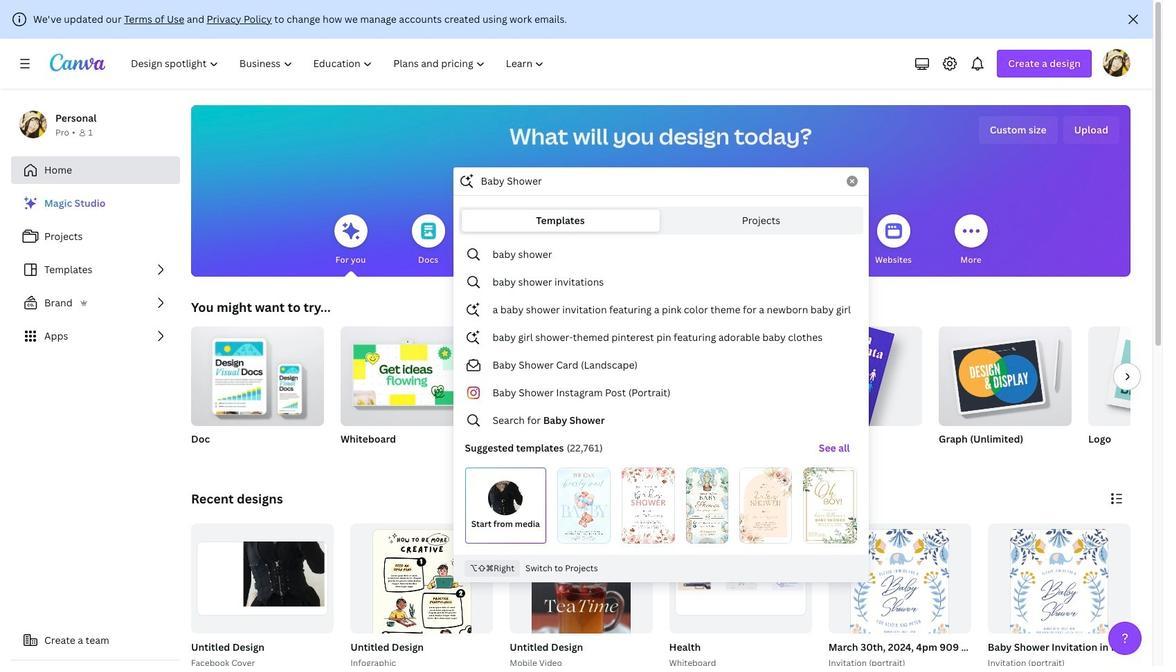 Task type: describe. For each thing, give the bounding box(es) containing it.
stephanie aranda image
[[1103, 49, 1131, 77]]

edit a copy of the blue watercolor illustration baby shower mobile video template image
[[686, 468, 728, 544]]

uploaded media image
[[489, 481, 523, 516]]

edit a copy of the gold and green foliage baby shower invitation template image
[[804, 468, 857, 544]]

edit a copy of the we can bearly wait baby shower invitation template image
[[558, 468, 611, 544]]



Task type: locate. For each thing, give the bounding box(es) containing it.
top level navigation element
[[122, 50, 556, 78]]

group
[[788, 317, 922, 494], [788, 317, 922, 494], [191, 321, 324, 464], [191, 321, 324, 427], [341, 321, 474, 464], [341, 321, 474, 427], [939, 321, 1072, 464], [939, 321, 1072, 427], [490, 327, 623, 464], [1089, 327, 1163, 464], [1089, 327, 1163, 427], [188, 524, 334, 667], [191, 524, 334, 634], [348, 524, 493, 667], [351, 524, 493, 667], [507, 524, 653, 667], [510, 524, 653, 667], [667, 524, 812, 667], [826, 524, 1092, 667], [829, 524, 972, 667], [985, 524, 1163, 667], [988, 524, 1131, 667]]

edit a copy of the pink cute floral baby shower invitation template image
[[622, 468, 675, 544]]

list
[[11, 190, 180, 350]]

Search search field
[[481, 168, 838, 195]]

list box
[[454, 241, 868, 550]]

edit a copy of the pastel boho floral arch baby shower invitation template image
[[739, 468, 793, 544]]

None search field
[[453, 168, 869, 583]]



Task type: vqa. For each thing, say whether or not it's contained in the screenshot.
CANVA'S within the We share your information with third-party service providers for the purpose of providing the Service to you, to facilitate Canva's legitimate interests or if you consent. These service providers are vetted by us, and will only be provided with access to your information as is reasonably necessary for the purpose that Canva has engaged the service provider. We require that such third parties comply with applicable laws, and have security, privacy and data retention policies consistent with our policies.
no



